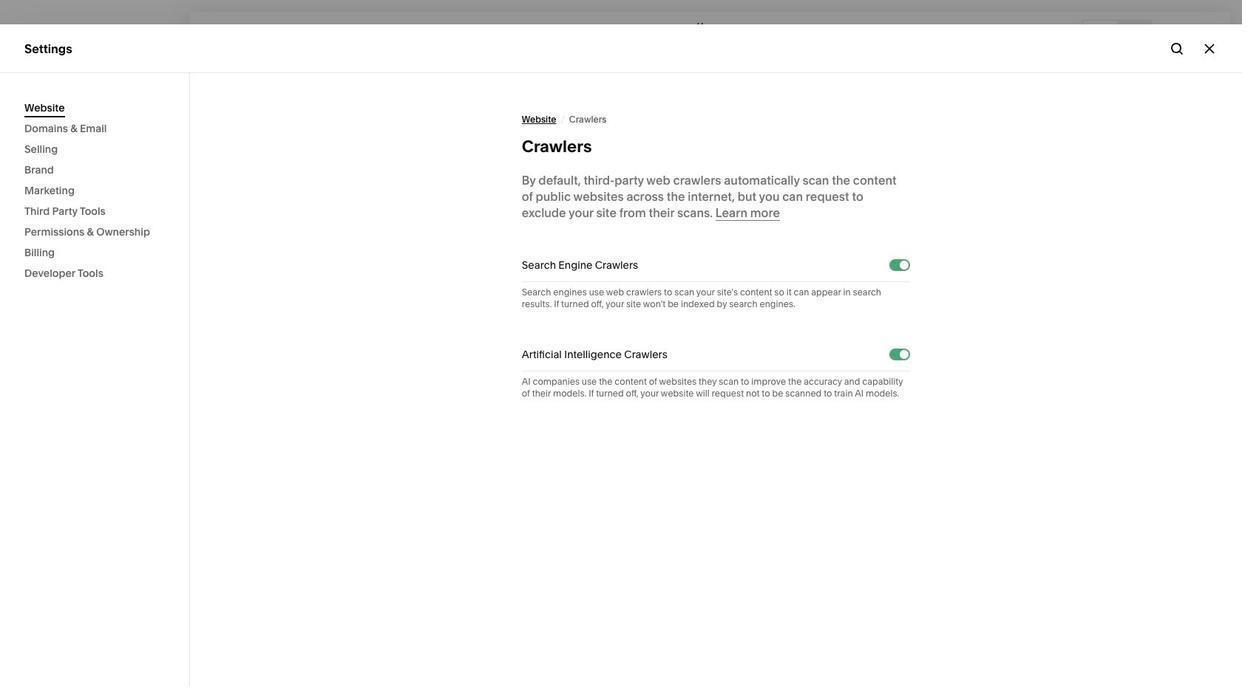 Task type: describe. For each thing, give the bounding box(es) containing it.
search image
[[1169, 40, 1185, 57]]



Task type: locate. For each thing, give the bounding box(es) containing it.
logo squarespace image
[[24, 24, 41, 41]]

tab list
[[1083, 20, 1151, 44]]

desktop image
[[1092, 24, 1108, 40]]

search image
[[148, 24, 164, 41]]

mobile image
[[1126, 24, 1142, 40]]

style image
[[1166, 24, 1182, 40]]

site preview image
[[1201, 24, 1217, 40]]

cross large image
[[1201, 40, 1218, 57]]



